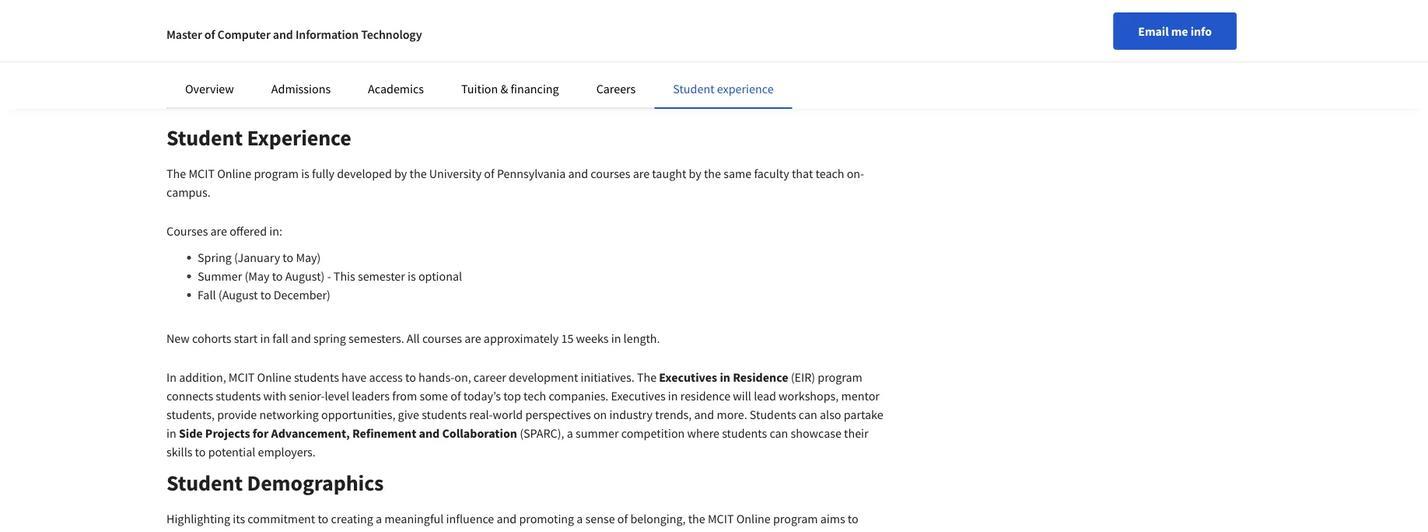 Task type: describe. For each thing, give the bounding box(es) containing it.
perspectives.
[[582, 530, 651, 531]]

(sparc),
[[520, 426, 565, 441]]

spring
[[198, 250, 232, 265]]

experience
[[717, 81, 774, 96]]

1 horizontal spatial the
[[637, 370, 657, 385]]

and right fall
[[291, 331, 311, 346]]

and inside 'the mcit online program is fully developed by the university of pennsylvania and courses are taught by the same faculty that teach on- campus.'
[[568, 166, 588, 181]]

residence
[[681, 388, 731, 404]]

start
[[234, 331, 258, 346]]

1 vertical spatial courses
[[422, 331, 462, 346]]

in
[[166, 370, 177, 385]]

science
[[352, 530, 391, 531]]

perspectives
[[525, 407, 591, 422]]

competition
[[621, 426, 685, 441]]

side
[[179, 426, 203, 441]]

mcit inside 'the mcit online program is fully developed by the university of pennsylvania and courses are taught by the same faculty that teach on- campus.'
[[189, 166, 215, 181]]

of up 'perspectives.'
[[618, 511, 628, 527]]

summer
[[198, 268, 242, 284]]

give
[[398, 407, 419, 422]]

teach
[[816, 166, 845, 181]]

and right the computer
[[273, 26, 293, 42]]

is inside spring (january to may) summer (may to august) - this semester is optional fall (august to december)
[[408, 268, 416, 284]]

students up the "provide"
[[216, 388, 261, 404]]

a up science
[[376, 511, 382, 527]]

refinement
[[352, 426, 417, 441]]

highlighting
[[166, 511, 230, 527]]

and inside highlighting its commitment to creating a meaningful influence and promoting a sense of belonging, the mcit online program aims to reshape the landscape of computer science by incorporating a wide spectrum of perspectives. for instance, mcit online draws participant
[[497, 511, 517, 527]]

email me info
[[1138, 23, 1212, 39]]

technology
[[361, 26, 422, 42]]

initiatives.
[[581, 370, 635, 385]]

on
[[594, 407, 607, 422]]

students
[[750, 407, 796, 422]]

the left same
[[704, 166, 721, 181]]

december)
[[274, 287, 331, 303]]

student experience link
[[673, 81, 774, 96]]

companies.
[[549, 388, 609, 404]]

program inside 'the mcit online program is fully developed by the university of pennsylvania and courses are taught by the same faculty that teach on- campus.'
[[254, 166, 299, 181]]

semesters.
[[349, 331, 404, 346]]

pennsylvania
[[497, 166, 566, 181]]

for
[[253, 426, 269, 441]]

careers
[[596, 81, 636, 96]]

students down some
[[422, 407, 467, 422]]

level
[[325, 388, 349, 404]]

top
[[503, 388, 521, 404]]

​to
[[195, 444, 206, 460]]

have
[[342, 370, 367, 385]]

information
[[296, 26, 359, 42]]

tuition & financing link
[[461, 81, 559, 96]]

the left university
[[410, 166, 427, 181]]

mcit right instance, at bottom
[[722, 530, 748, 531]]

university
[[429, 166, 482, 181]]

0 vertical spatial executives
[[659, 370, 717, 385]]

15
[[561, 331, 574, 346]]

info
[[1191, 23, 1212, 39]]

residence
[[733, 370, 789, 385]]

overview
[[185, 81, 234, 96]]

mcit up the "provide"
[[229, 370, 255, 385]]

more.
[[717, 407, 747, 422]]

wide
[[490, 530, 515, 531]]

with
[[263, 388, 286, 404]]

aims
[[821, 511, 845, 527]]

employers.
[[258, 444, 316, 460]]

skills
[[166, 444, 193, 460]]

courses are offered in:
[[166, 223, 282, 239]]

addition,
[[179, 370, 226, 385]]

in left fall
[[260, 331, 270, 346]]

also
[[820, 407, 841, 422]]

experience
[[247, 124, 351, 151]]

semester
[[358, 268, 405, 284]]

and down "give"
[[419, 426, 440, 441]]

for
[[654, 530, 671, 531]]

meaningful
[[385, 511, 444, 527]]

summer
[[576, 426, 619, 441]]

its
[[233, 511, 245, 527]]

development
[[509, 370, 578, 385]]

can inside (sparc), a summer competition where students can showcase their skills ​to potential employers.
[[770, 426, 788, 441]]

august)
[[285, 268, 325, 284]]

to down the (may
[[260, 287, 271, 303]]

mcit up instance, at bottom
[[708, 511, 734, 527]]

fully
[[312, 166, 335, 181]]

overview link
[[185, 81, 234, 96]]

cohorts
[[192, 331, 232, 346]]

offered
[[230, 223, 267, 239]]

landscape
[[230, 530, 284, 531]]

in left side
[[166, 426, 176, 441]]

sense
[[586, 511, 615, 527]]

computer
[[217, 26, 271, 42]]

access
[[369, 370, 403, 385]]

of down commitment
[[286, 530, 297, 531]]

provide
[[217, 407, 257, 422]]

reshape
[[166, 530, 208, 531]]

the mcit online program is fully developed by the university of pennsylvania and courses are taught by the same faculty that teach on- campus.
[[166, 166, 864, 200]]

collaboration
[[442, 426, 517, 441]]

to right aims
[[848, 511, 859, 527]]

highlighting its commitment to creating a meaningful influence and promoting a sense of belonging, the mcit online program aims to reshape the landscape of computer science by incorporating a wide spectrum of perspectives. for instance, mcit online draws participant
[[166, 511, 884, 531]]

connects
[[166, 388, 213, 404]]



Task type: locate. For each thing, give the bounding box(es) containing it.
student down overview "link"
[[166, 124, 243, 151]]

careers link
[[596, 81, 636, 96]]

executives up the residence
[[659, 370, 717, 385]]

students down 'more.'
[[722, 426, 767, 441]]

and inside (eir) program connects students with senior-level leaders from some of today's top tech companies. executives in residence will lead workshops, mentor students, provide networking opportunities, give students real-world perspectives on industry trends, and more. students can also partake in
[[694, 407, 714, 422]]

a left wide
[[481, 530, 488, 531]]

student experience
[[673, 81, 774, 96]]

computer
[[299, 530, 350, 531]]

all
[[407, 331, 420, 346]]

where
[[687, 426, 720, 441]]

hands-
[[419, 370, 455, 385]]

student left experience
[[673, 81, 715, 96]]

commitment
[[248, 511, 315, 527]]

the right initiatives.
[[637, 370, 657, 385]]

are inside 'the mcit online program is fully developed by the university of pennsylvania and courses are taught by the same faculty that teach on- campus.'
[[633, 166, 650, 181]]

1 vertical spatial are
[[210, 223, 227, 239]]

a down perspectives
[[567, 426, 573, 441]]

2 vertical spatial student
[[166, 470, 243, 497]]

new
[[166, 331, 190, 346]]

1 vertical spatial executives
[[611, 388, 666, 404]]

optional
[[418, 268, 462, 284]]

of
[[205, 26, 215, 42], [484, 166, 495, 181], [451, 388, 461, 404], [618, 511, 628, 527], [286, 530, 297, 531], [570, 530, 580, 531]]

mcit up campus.
[[189, 166, 215, 181]]

tuition
[[461, 81, 498, 96]]

fall
[[198, 287, 216, 303]]

are up in addition, mcit online students have access to hands-on, career development initiatives. the executives in residence
[[465, 331, 481, 346]]

program inside (eir) program connects students with senior-level leaders from some of today's top tech companies. executives in residence will lead workshops, mentor students, provide networking opportunities, give students real-world perspectives on industry trends, and more. students can also partake in
[[818, 370, 863, 385]]

(eir)
[[791, 370, 815, 385]]

the up instance, at bottom
[[688, 511, 705, 527]]

tuition & financing
[[461, 81, 559, 96]]

spring (january to may) summer (may to august) - this semester is optional fall (august to december)
[[198, 250, 462, 303]]

1 horizontal spatial can
[[799, 407, 818, 422]]

is inside 'the mcit online program is fully developed by the university of pennsylvania and courses are taught by the same faculty that teach on- campus.'
[[301, 166, 310, 181]]

email me info button
[[1114, 12, 1237, 50]]

approximately
[[484, 331, 559, 346]]

0 vertical spatial are
[[633, 166, 650, 181]]

0 vertical spatial courses
[[591, 166, 631, 181]]

side projects for advancement, refinement and collaboration
[[179, 426, 517, 441]]

program inside highlighting its commitment to creating a meaningful influence and promoting a sense of belonging, the mcit online program aims to reshape the landscape of computer science by incorporating a wide spectrum of perspectives. for instance, mcit online draws participant
[[773, 511, 818, 527]]

the
[[410, 166, 427, 181], [704, 166, 721, 181], [688, 511, 705, 527], [211, 530, 228, 531]]

can inside (eir) program connects students with senior-level leaders from some of today's top tech companies. executives in residence will lead workshops, mentor students, provide networking opportunities, give students real-world perspectives on industry trends, and more. students can also partake in
[[799, 407, 818, 422]]

world
[[493, 407, 523, 422]]

0 horizontal spatial can
[[770, 426, 788, 441]]

0 horizontal spatial courses
[[422, 331, 462, 346]]

are left taught
[[633, 166, 650, 181]]

by right taught
[[689, 166, 702, 181]]

0 horizontal spatial the
[[166, 166, 186, 181]]

in right weeks
[[611, 331, 621, 346]]

students inside (sparc), a summer competition where students can showcase their skills ​to potential employers.
[[722, 426, 767, 441]]

1 horizontal spatial courses
[[591, 166, 631, 181]]

0 vertical spatial program
[[254, 166, 299, 181]]

today's
[[464, 388, 501, 404]]

2 vertical spatial are
[[465, 331, 481, 346]]

courses right all
[[422, 331, 462, 346]]

1 vertical spatial program
[[818, 370, 863, 385]]

and up wide
[[497, 511, 517, 527]]

0 horizontal spatial are
[[210, 223, 227, 239]]

networking
[[259, 407, 319, 422]]

(may
[[245, 268, 270, 284]]

in up the residence
[[720, 370, 731, 385]]

a
[[567, 426, 573, 441], [376, 511, 382, 527], [577, 511, 583, 527], [481, 530, 488, 531]]

spring
[[314, 331, 346, 346]]

executives inside (eir) program connects students with senior-level leaders from some of today's top tech companies. executives in residence will lead workshops, mentor students, provide networking opportunities, give students real-world perspectives on industry trends, and more. students can also partake in
[[611, 388, 666, 404]]

developed
[[337, 166, 392, 181]]

on,
[[455, 370, 471, 385]]

a inside (sparc), a summer competition where students can showcase their skills ​to potential employers.
[[567, 426, 573, 441]]

academics link
[[368, 81, 424, 96]]

&
[[501, 81, 508, 96]]

(august
[[218, 287, 258, 303]]

demographics
[[247, 470, 384, 497]]

executives up industry
[[611, 388, 666, 404]]

of inside 'the mcit online program is fully developed by the university of pennsylvania and courses are taught by the same faculty that teach on- campus.'
[[484, 166, 495, 181]]

the
[[166, 166, 186, 181], [637, 370, 657, 385]]

this
[[334, 268, 355, 284]]

2 horizontal spatial are
[[633, 166, 650, 181]]

students,
[[166, 407, 215, 422]]

by right developed
[[395, 166, 407, 181]]

of right university
[[484, 166, 495, 181]]

the down highlighting
[[211, 530, 228, 531]]

to up from
[[405, 370, 416, 385]]

opportunities,
[[321, 407, 396, 422]]

1 vertical spatial the
[[637, 370, 657, 385]]

will
[[733, 388, 752, 404]]

is
[[301, 166, 310, 181], [408, 268, 416, 284]]

of inside (eir) program connects students with senior-level leaders from some of today's top tech companies. executives in residence will lead workshops, mentor students, provide networking opportunities, give students real-world perspectives on industry trends, and more. students can also partake in
[[451, 388, 461, 404]]

is left fully
[[301, 166, 310, 181]]

1 vertical spatial student
[[166, 124, 243, 151]]

program
[[254, 166, 299, 181], [818, 370, 863, 385], [773, 511, 818, 527]]

and right pennsylvania
[[568, 166, 588, 181]]

influence
[[446, 511, 494, 527]]

executives
[[659, 370, 717, 385], [611, 388, 666, 404]]

student for student experience
[[166, 124, 243, 151]]

online inside 'the mcit online program is fully developed by the university of pennsylvania and courses are taught by the same faculty that teach on- campus.'
[[217, 166, 252, 181]]

student for student experience
[[673, 81, 715, 96]]

students
[[294, 370, 339, 385], [216, 388, 261, 404], [422, 407, 467, 422], [722, 426, 767, 441]]

and
[[273, 26, 293, 42], [568, 166, 588, 181], [291, 331, 311, 346], [694, 407, 714, 422], [419, 426, 440, 441], [497, 511, 517, 527]]

partake
[[844, 407, 884, 422]]

admissions
[[271, 81, 331, 96]]

real-
[[469, 407, 493, 422]]

mcit
[[189, 166, 215, 181], [229, 370, 255, 385], [708, 511, 734, 527], [722, 530, 748, 531]]

is left optional
[[408, 268, 416, 284]]

me
[[1172, 23, 1188, 39]]

admissions link
[[271, 81, 331, 96]]

courses
[[591, 166, 631, 181], [422, 331, 462, 346]]

in up trends, in the left of the page
[[668, 388, 678, 404]]

academics
[[368, 81, 424, 96]]

belonging,
[[631, 511, 686, 527]]

master of computer and information technology
[[166, 26, 422, 42]]

leaders
[[352, 388, 390, 404]]

to left may)
[[283, 250, 293, 265]]

the up campus.
[[166, 166, 186, 181]]

0 vertical spatial is
[[301, 166, 310, 181]]

of down promoting
[[570, 530, 580, 531]]

1 horizontal spatial are
[[465, 331, 481, 346]]

weeks
[[576, 331, 609, 346]]

and up where
[[694, 407, 714, 422]]

by
[[395, 166, 407, 181], [689, 166, 702, 181], [393, 530, 406, 531]]

on-
[[847, 166, 864, 181]]

taught
[[652, 166, 686, 181]]

the inside 'the mcit online program is fully developed by the university of pennsylvania and courses are taught by the same faculty that teach on- campus.'
[[166, 166, 186, 181]]

program up draws
[[773, 511, 818, 527]]

creating
[[331, 511, 373, 527]]

by inside highlighting its commitment to creating a meaningful influence and promoting a sense of belonging, the mcit online program aims to reshape the landscape of computer science by incorporating a wide spectrum of perspectives. for instance, mcit online draws participant
[[393, 530, 406, 531]]

in addition, mcit online students have access to hands-on, career development initiatives. the executives in residence
[[166, 370, 789, 385]]

to
[[283, 250, 293, 265], [272, 268, 283, 284], [260, 287, 271, 303], [405, 370, 416, 385], [318, 511, 329, 527], [848, 511, 859, 527]]

potential
[[208, 444, 255, 460]]

of down on,
[[451, 388, 461, 404]]

student demographics
[[166, 470, 384, 497]]

fall
[[273, 331, 289, 346]]

mentor
[[841, 388, 880, 404]]

2 vertical spatial program
[[773, 511, 818, 527]]

by down meaningful
[[393, 530, 406, 531]]

0 vertical spatial can
[[799, 407, 818, 422]]

can down students
[[770, 426, 788, 441]]

draws
[[788, 530, 819, 531]]

0 horizontal spatial is
[[301, 166, 310, 181]]

(eir) program connects students with senior-level leaders from some of today's top tech companies. executives in residence will lead workshops, mentor students, provide networking opportunities, give students real-world perspectives on industry trends, and more. students can also partake in
[[166, 370, 884, 441]]

1 vertical spatial is
[[408, 268, 416, 284]]

projects
[[205, 426, 250, 441]]

in:
[[269, 223, 282, 239]]

courses inside 'the mcit online program is fully developed by the university of pennsylvania and courses are taught by the same faculty that teach on- campus.'
[[591, 166, 631, 181]]

(sparc), a summer competition where students can showcase their skills ​to potential employers.
[[166, 426, 869, 460]]

of right 'master'
[[205, 26, 215, 42]]

to right the (may
[[272, 268, 283, 284]]

0 vertical spatial student
[[673, 81, 715, 96]]

student for student demographics
[[166, 470, 243, 497]]

a left sense
[[577, 511, 583, 527]]

courses left taught
[[591, 166, 631, 181]]

financing
[[511, 81, 559, 96]]

1 vertical spatial can
[[770, 426, 788, 441]]

program down student experience
[[254, 166, 299, 181]]

their
[[844, 426, 869, 441]]

are up spring
[[210, 223, 227, 239]]

1 horizontal spatial is
[[408, 268, 416, 284]]

to up computer
[[318, 511, 329, 527]]

0 vertical spatial the
[[166, 166, 186, 181]]

student down the ​to
[[166, 470, 243, 497]]

from
[[392, 388, 417, 404]]

showcase
[[791, 426, 842, 441]]

can down workshops,
[[799, 407, 818, 422]]

length.
[[624, 331, 660, 346]]

students up senior-
[[294, 370, 339, 385]]

faculty
[[754, 166, 790, 181]]

program up mentor
[[818, 370, 863, 385]]



Task type: vqa. For each thing, say whether or not it's contained in the screenshot.
Help Center image
no



